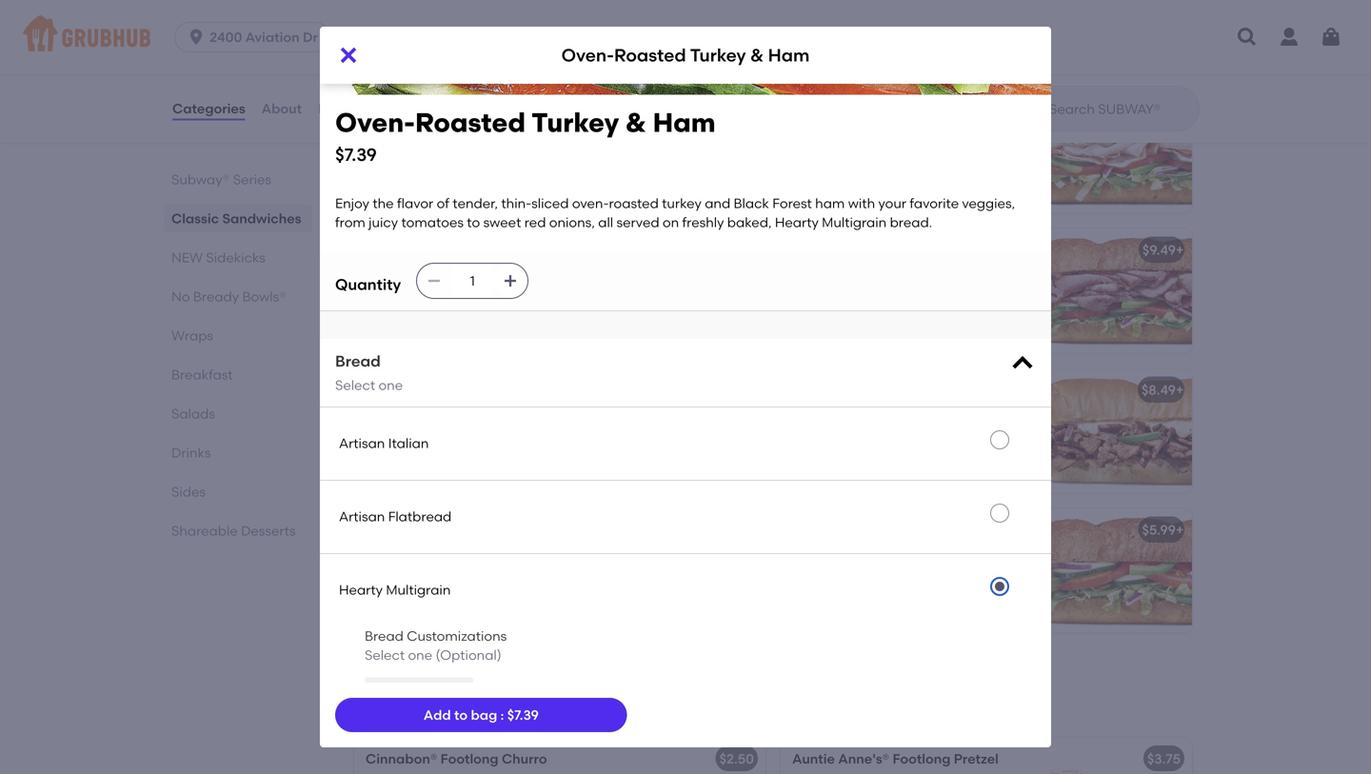 Task type: vqa. For each thing, say whether or not it's contained in the screenshot.
top our
yes



Task type: locate. For each thing, give the bounding box(es) containing it.
1 vertical spatial select
[[365, 647, 405, 664]]

0 vertical spatial select
[[335, 377, 375, 393]]

0 vertical spatial make
[[846, 308, 882, 324]]

1 horizontal spatial is
[[991, 409, 1000, 425]]

to left bag
[[454, 707, 468, 723]]

sidekick.
[[497, 700, 545, 714]]

every
[[351, 700, 380, 714]]

select
[[335, 377, 375, 393], [365, 647, 405, 664]]

1 vertical spatial ham
[[653, 107, 716, 139]]

:
[[501, 707, 504, 723]]

salami,
[[432, 8, 479, 24]]

0 vertical spatial veggies
[[793, 308, 842, 324]]

and up this
[[906, 288, 932, 304]]

fresh right crisp, at the bottom left of the page
[[404, 626, 435, 643]]

1 artisan from the top
[[339, 436, 385, 452]]

0 horizontal spatial a
[[470, 27, 479, 44]]

1 horizontal spatial svg image
[[1010, 351, 1037, 377]]

cold cut combo® image
[[623, 0, 766, 73]]

make down crazy
[[793, 486, 829, 503]]

to inside our steak & cheese sandwich is where warm, delicious steak gets topped with melty cheesiness. get crazy with veggies and sauces to make it what you want.
[[991, 467, 1004, 483]]

100% down creamy
[[495, 626, 528, 643]]

$8.49 +
[[1142, 382, 1185, 398]]

topped down the "blended"
[[398, 607, 446, 623]]

baked,
[[728, 215, 772, 231]]

2 horizontal spatial one
[[793, 327, 817, 343]]

& left tomatoes,
[[751, 45, 764, 66]]

sandwich inside our steak & cheese sandwich is where warm, delicious steak gets topped with melty cheesiness. get crazy with veggies and sauces to make it what you want.
[[926, 409, 988, 425]]

delicious
[[879, 428, 936, 444]]

footlong left pretzel
[[893, 751, 951, 767]]

tomatoes
[[402, 215, 464, 231]]

spinach,
[[973, 47, 1027, 63]]

sliced
[[532, 195, 569, 211]]

artisan inside 'button'
[[339, 509, 385, 525]]

sandwich for bologna
[[514, 0, 576, 5]]

one up toasted
[[408, 647, 433, 664]]

0 horizontal spatial new
[[171, 250, 203, 266]]

a inside new sidekicks every footlong deserves a sidekick.
[[487, 700, 494, 714]]

and up freshly
[[705, 195, 731, 211]]

cinnabon® footlong churro
[[366, 751, 547, 767]]

is inside our steak & cheese sandwich is where warm, delicious steak gets topped with melty cheesiness. get crazy with veggies and sauces to make it what you want.
[[991, 409, 1000, 425]]

lunchtime
[[911, 308, 976, 324]]

forest
[[773, 195, 812, 211]]

0 horizontal spatial is
[[457, 27, 467, 44]]

$7.39
[[1145, 102, 1177, 118], [335, 145, 377, 166], [723, 242, 755, 258], [508, 707, 539, 723]]

hearty down forest
[[775, 215, 819, 231]]

make up the 'remember.'
[[846, 308, 882, 324]]

0 vertical spatial on
[[986, 0, 1002, 5]]

0 vertical spatial roast
[[793, 242, 830, 258]]

1 horizontal spatial classic
[[979, 308, 1022, 324]]

0 horizontal spatial turkey
[[366, 27, 406, 44]]

bite
[[469, 549, 494, 565]]

to
[[467, 215, 480, 231], [820, 327, 834, 343], [991, 467, 1004, 483], [454, 707, 468, 723]]

1 vertical spatial one
[[379, 377, 403, 393]]

0 vertical spatial our
[[1006, 0, 1027, 5]]

tender,
[[453, 195, 498, 211]]

artisan up you'll
[[339, 509, 385, 525]]

2 vertical spatial svg image
[[1010, 351, 1037, 377]]

crazy
[[793, 467, 827, 483]]

ham down tender
[[769, 45, 810, 66]]

your up the lettuce,
[[980, 8, 1008, 24]]

multigrain inside enjoy the flavor of tender, thin-sliced oven-roasted turkey and black forest ham with your favorite veggies, from juicy tomatoes to sweet red onions, all served on freshly baked, hearty multigrain bread.
[[822, 215, 887, 231]]

1 vertical spatial turkey
[[532, 107, 619, 139]]

2 + from the top
[[1177, 382, 1185, 398]]

our for wild
[[514, 549, 535, 565]]

subway® up good.
[[366, 47, 424, 63]]

ham down red
[[522, 242, 554, 258]]

search icon image
[[1019, 97, 1042, 120]]

1 horizontal spatial choice
[[793, 27, 836, 44]]

rotisserie-style chicken
[[366, 382, 524, 398]]

to inside the choice angus roast beef, hearty multigrain bread, and plenty of fresh veggies make this lunchtime classic one to remember.
[[820, 327, 834, 343]]

choice inside you'll love every bite of our classic tuna sandwich. 100% wild caught tuna blended with creamy mayo then topped with your choice of crisp, fresh veggies. 100% delicious.
[[511, 607, 554, 623]]

fresh inside the choice angus roast beef, hearty multigrain bread, and plenty of fresh veggies make this lunchtime classic one to remember.
[[994, 288, 1026, 304]]

2 horizontal spatial svg image
[[1237, 26, 1259, 49]]

0 horizontal spatial roast
[[793, 242, 830, 258]]

with inside tender grilled chicken loaded on our hearty multigrain bread with your choice of veggies. a little lettuce, tomatoes, onions and baby spinach, and you can't go wrong.
[[950, 8, 977, 24]]

2 vertical spatial one
[[408, 647, 433, 664]]

select down crisp, at the bottom left of the page
[[365, 647, 405, 664]]

sidekicks inside new sidekicks every footlong deserves a sidekick.
[[405, 673, 501, 697]]

our inside tender grilled chicken loaded on our hearty multigrain bread with your choice of veggies. a little lettuce, tomatoes, onions and baby spinach, and you can't go wrong.
[[1006, 0, 1027, 5]]

hearty
[[793, 8, 836, 24], [775, 215, 819, 231], [961, 269, 1005, 285], [339, 582, 383, 598]]

our up wild
[[514, 549, 535, 565]]

0 vertical spatial is
[[457, 27, 467, 44]]

is inside the cold cut combo® sandwich with ham, salami, and bologna (all turkey based) is a long-time subway® favorite. yeah. it's that good.
[[457, 27, 467, 44]]

sidekicks down classic sandwiches
[[206, 250, 266, 266]]

choice down creamy
[[511, 607, 554, 623]]

and up want.
[[914, 467, 939, 483]]

one
[[793, 327, 817, 343], [379, 377, 403, 393], [408, 647, 433, 664]]

hearty inside enjoy the flavor of tender, thin-sliced oven-roasted turkey and black forest ham with your favorite veggies, from juicy tomatoes to sweet red onions, all served on freshly baked, hearty multigrain bread.
[[775, 215, 819, 231]]

classic up caught
[[538, 549, 582, 565]]

0 vertical spatial you
[[822, 66, 845, 82]]

$8.49
[[1142, 382, 1177, 398]]

subway® series
[[171, 171, 272, 188]]

to down "tender,"
[[467, 215, 480, 231]]

choice
[[793, 27, 836, 44], [511, 607, 554, 623]]

no bready bowls®
[[171, 289, 286, 305]]

classic
[[979, 308, 1022, 324], [538, 549, 582, 565]]

1 vertical spatial is
[[991, 409, 1000, 425]]

to left the 'remember.'
[[820, 327, 834, 343]]

sidekicks up the deserves
[[405, 673, 501, 697]]

veggies inside the choice angus roast beef, hearty multigrain bread, and plenty of fresh veggies make this lunchtime classic one to remember.
[[793, 308, 842, 324]]

2 horizontal spatial turkey
[[690, 45, 746, 66]]

of
[[839, 27, 852, 44], [437, 195, 450, 211], [978, 288, 991, 304], [498, 549, 510, 565], [558, 607, 570, 623]]

of right plenty
[[978, 288, 991, 304]]

sandwich up steak
[[926, 409, 988, 425]]

& inside our steak & cheese sandwich is where warm, delicious steak gets topped with melty cheesiness. get crazy with veggies and sauces to make it what you want.
[[860, 409, 870, 425]]

oven-
[[572, 195, 609, 211]]

roasted right that
[[614, 45, 687, 66]]

0 vertical spatial classic
[[979, 308, 1022, 324]]

on left freshly
[[663, 215, 679, 231]]

choice inside tender grilled chicken loaded on our hearty multigrain bread with your choice of veggies. a little lettuce, tomatoes, onions and baby spinach, and you can't go wrong.
[[793, 27, 836, 44]]

0 horizontal spatial sidekicks
[[206, 250, 266, 266]]

bread inside bread select one
[[335, 352, 381, 371]]

0 horizontal spatial one
[[379, 377, 403, 393]]

make inside our steak & cheese sandwich is where warm, delicious steak gets topped with melty cheesiness. get crazy with veggies and sauces to make it what you want.
[[793, 486, 829, 503]]

to down get
[[991, 467, 1004, 483]]

$7.39 inside button
[[1145, 102, 1177, 118]]

sweet
[[484, 215, 521, 231]]

choice up tomatoes,
[[793, 27, 836, 44]]

0 vertical spatial one
[[793, 327, 817, 343]]

meatball marinara button
[[354, 89, 766, 213]]

hearty down tender
[[793, 8, 836, 24]]

2 horizontal spatial your
[[980, 8, 1008, 24]]

the
[[366, 0, 390, 5]]

artisan
[[339, 436, 385, 452], [339, 509, 385, 525]]

100%
[[468, 568, 501, 585], [495, 626, 528, 643]]

0 vertical spatial sidekicks
[[206, 250, 266, 266]]

$5.99
[[1143, 522, 1177, 538]]

beef,
[[926, 269, 958, 285]]

ham down main navigation navigation
[[653, 107, 716, 139]]

reviews
[[318, 100, 371, 117]]

100% down the bite
[[468, 568, 501, 585]]

multigrain
[[840, 8, 904, 24], [822, 215, 887, 231], [793, 288, 857, 304], [386, 582, 451, 598]]

0 vertical spatial turkey
[[366, 27, 406, 44]]

new up every
[[351, 673, 400, 697]]

0 horizontal spatial our
[[514, 549, 535, 565]]

1 vertical spatial roast
[[886, 269, 923, 285]]

sidekicks for new sidekicks every footlong deserves a sidekick.
[[405, 673, 501, 697]]

auntie anne's® footlong pretzel
[[793, 751, 999, 767]]

sidekicks
[[206, 250, 266, 266], [405, 673, 501, 697]]

0 vertical spatial +
[[1177, 242, 1185, 258]]

1 horizontal spatial fresh
[[994, 288, 1026, 304]]

roasted down tomatoes
[[406, 242, 460, 258]]

baby
[[936, 47, 969, 63]]

select up artisan italian
[[335, 377, 375, 393]]

hearty up then
[[339, 582, 383, 598]]

fresh right plenty
[[994, 288, 1026, 304]]

0 horizontal spatial fresh
[[404, 626, 435, 643]]

roasted inside oven-roasted turkey & ham $7.39
[[415, 107, 526, 139]]

1 horizontal spatial new
[[351, 673, 400, 697]]

a left :
[[487, 700, 494, 714]]

1 horizontal spatial you
[[879, 486, 903, 503]]

0 vertical spatial new
[[171, 250, 203, 266]]

1 vertical spatial on
[[663, 215, 679, 231]]

+ for $8.49
[[1177, 382, 1185, 398]]

1 vertical spatial your
[[879, 195, 907, 211]]

go
[[884, 66, 901, 82]]

on
[[986, 0, 1002, 5], [663, 215, 679, 231]]

1 horizontal spatial oven-roasted turkey & ham
[[562, 45, 810, 66]]

0 horizontal spatial your
[[479, 607, 508, 623]]

bread down then
[[365, 628, 404, 644]]

1 vertical spatial you
[[879, 486, 903, 503]]

turkey inside enjoy the flavor of tender, thin-sliced oven-roasted turkey and black forest ham with your favorite veggies, from juicy tomatoes to sweet red onions, all served on freshly baked, hearty multigrain bread.
[[662, 195, 702, 211]]

shareable desserts
[[171, 523, 296, 539]]

favorite.
[[427, 47, 480, 63]]

with down loaded
[[950, 8, 977, 24]]

1 vertical spatial roasted
[[415, 107, 526, 139]]

$7.39 down reviews button
[[335, 145, 377, 166]]

3 + from the top
[[1177, 522, 1185, 538]]

0 horizontal spatial you
[[822, 66, 845, 82]]

1 horizontal spatial your
[[879, 195, 907, 211]]

0 horizontal spatial veggies.
[[438, 626, 491, 643]]

you right what on the bottom of the page
[[879, 486, 903, 503]]

good.
[[366, 66, 403, 82]]

2 artisan from the top
[[339, 509, 385, 525]]

roast up bread,
[[886, 269, 923, 285]]

veggies. inside you'll love every bite of our classic tuna sandwich. 100% wild caught tuna blended with creamy mayo then topped with your choice of crisp, fresh veggies. 100% delicious.
[[438, 626, 491, 643]]

cinnabon® footlong churro image
[[623, 738, 766, 775]]

2 vertical spatial +
[[1177, 522, 1185, 538]]

multigrain down "choice"
[[793, 288, 857, 304]]

footlong right every
[[383, 700, 432, 714]]

multigrain up beef
[[822, 215, 887, 231]]

ham
[[816, 195, 845, 211]]

0 vertical spatial artisan
[[339, 436, 385, 452]]

with down warm,
[[843, 448, 871, 464]]

0 horizontal spatial footlong
[[383, 700, 432, 714]]

0 horizontal spatial turkey
[[463, 242, 506, 258]]

1 horizontal spatial ham
[[653, 107, 716, 139]]

hearty inside tender grilled chicken loaded on our hearty multigrain bread with your choice of veggies. a little lettuce, tomatoes, onions and baby spinach, and you can't go wrong.
[[793, 8, 836, 24]]

time
[[516, 27, 545, 44]]

& up warm,
[[860, 409, 870, 425]]

0 vertical spatial fresh
[[994, 288, 1026, 304]]

of up tomatoes,
[[839, 27, 852, 44]]

tomatoes,
[[793, 47, 858, 63]]

1 horizontal spatial make
[[846, 308, 882, 324]]

artisan left the italian
[[339, 436, 385, 452]]

turkey down ham,
[[366, 27, 406, 44]]

flatbread
[[388, 509, 452, 525]]

veggies down the melty
[[861, 467, 910, 483]]

veggies. up onions
[[855, 27, 908, 44]]

with right ham
[[849, 195, 876, 211]]

bread for bread customizations
[[365, 628, 404, 644]]

0 horizontal spatial sandwich
[[514, 0, 576, 5]]

roast up "choice"
[[793, 242, 830, 258]]

your inside enjoy the flavor of tender, thin-sliced oven-roasted turkey and black forest ham with your favorite veggies, from juicy tomatoes to sweet red onions, all served on freshly baked, hearty multigrain bread.
[[879, 195, 907, 211]]

your inside you'll love every bite of our classic tuna sandwich. 100% wild caught tuna blended with creamy mayo then topped with your choice of crisp, fresh veggies. 100% delicious.
[[479, 607, 508, 623]]

gets
[[978, 428, 1006, 444]]

veggies down "choice"
[[793, 308, 842, 324]]

2400 aviation dr button
[[174, 22, 338, 52]]

$7.39 down grilled chicken image
[[1145, 102, 1177, 118]]

is down salami, at the top left of the page
[[457, 27, 467, 44]]

1 horizontal spatial on
[[986, 0, 1002, 5]]

your up bread.
[[879, 195, 907, 211]]

artisan italian button
[[320, 408, 1052, 480]]

1 horizontal spatial sandwich
[[926, 409, 988, 425]]

classic right lunchtime
[[979, 308, 1022, 324]]

oven- down (all
[[562, 45, 614, 66]]

desserts
[[241, 523, 296, 539]]

1 horizontal spatial subway®
[[366, 47, 424, 63]]

our inside you'll love every bite of our classic tuna sandwich. 100% wild caught tuna blended with creamy mayo then topped with your choice of crisp, fresh veggies. 100% delicious.
[[514, 549, 535, 565]]

artisan inside button
[[339, 436, 385, 452]]

1 horizontal spatial a
[[487, 700, 494, 714]]

new up no
[[171, 250, 203, 266]]

0 vertical spatial tuna
[[366, 568, 396, 585]]

blended
[[399, 588, 453, 604]]

bread up the "rotisserie-" at the left of the page
[[335, 352, 381, 371]]

angus
[[842, 269, 883, 285]]

&
[[751, 45, 764, 66], [626, 107, 647, 139], [509, 242, 519, 258], [860, 409, 870, 425]]

& inside oven-roasted turkey & ham $7.39
[[626, 107, 647, 139]]

new inside new sidekicks every footlong deserves a sidekick.
[[351, 673, 400, 697]]

0 horizontal spatial make
[[793, 486, 829, 503]]

oven-roasted turkey & ham image
[[623, 229, 766, 353]]

of up tomatoes
[[437, 195, 450, 211]]

our for your
[[1006, 0, 1027, 5]]

is up gets
[[991, 409, 1000, 425]]

your down creamy
[[479, 607, 508, 623]]

1 horizontal spatial turkey
[[662, 195, 702, 211]]

main navigation navigation
[[0, 0, 1372, 74]]

1 horizontal spatial roast
[[886, 269, 923, 285]]

hearty up plenty
[[961, 269, 1005, 285]]

0 horizontal spatial subway®
[[171, 171, 230, 188]]

roasted down favorite.
[[415, 107, 526, 139]]

turkey up freshly
[[662, 195, 702, 211]]

our
[[1006, 0, 1027, 5], [514, 549, 535, 565]]

roast beef image
[[1050, 229, 1193, 353]]

1 vertical spatial tuna
[[366, 588, 396, 604]]

on right loaded
[[986, 0, 1002, 5]]

1 horizontal spatial veggies.
[[855, 27, 908, 44]]

1 vertical spatial classic
[[538, 549, 582, 565]]

veggies. up (optional)
[[438, 626, 491, 643]]

bread inside 'bread customizations select one (optional)'
[[365, 628, 404, 644]]

cut
[[427, 0, 451, 5]]

veggies.
[[855, 27, 908, 44], [438, 626, 491, 643]]

wild
[[504, 568, 530, 585]]

sandwich up bologna
[[514, 0, 576, 5]]

about button
[[261, 74, 303, 143]]

footlong inside new sidekicks every footlong deserves a sidekick.
[[383, 700, 432, 714]]

topped inside you'll love every bite of our classic tuna sandwich. 100% wild caught tuna blended with creamy mayo then topped with your choice of crisp, fresh veggies. 100% delicious.
[[398, 607, 446, 623]]

and down combo®
[[482, 8, 508, 24]]

new sidekicks every footlong deserves a sidekick.
[[351, 673, 545, 714]]

oven- down good.
[[335, 107, 415, 139]]

you
[[822, 66, 845, 82], [879, 486, 903, 503]]

& up roasted
[[626, 107, 647, 139]]

turkey inside oven-roasted turkey & ham $7.39
[[532, 107, 619, 139]]

select inside bread select one
[[335, 377, 375, 393]]

multigrain down grilled
[[840, 8, 904, 24]]

you inside our steak & cheese sandwich is where warm, delicious steak gets topped with melty cheesiness. get crazy with veggies and sauces to make it what you want.
[[879, 486, 903, 503]]

hearty multigrain button
[[320, 554, 1052, 627]]

2 vertical spatial turkey
[[463, 242, 506, 258]]

1 vertical spatial turkey
[[662, 195, 702, 211]]

tuna down you'll
[[366, 568, 396, 585]]

steak
[[939, 428, 974, 444]]

quantity
[[335, 275, 401, 294]]

1 vertical spatial sidekicks
[[405, 673, 501, 697]]

0 vertical spatial your
[[980, 8, 1008, 24]]

chicken
[[471, 382, 524, 398]]

turkey
[[366, 27, 406, 44], [662, 195, 702, 211]]

auntie
[[793, 751, 835, 767]]

cinnabon®
[[366, 751, 438, 767]]

oven- down juicy
[[366, 242, 406, 258]]

loaded
[[937, 0, 983, 5]]

is
[[457, 27, 467, 44], [991, 409, 1000, 425]]

with down the 'the'
[[366, 8, 393, 24]]

steak & cheese image
[[1050, 369, 1193, 493]]

0 vertical spatial choice
[[793, 27, 836, 44]]

& down sweet
[[509, 242, 519, 258]]

0 vertical spatial svg image
[[1237, 26, 1259, 49]]

meatball marinara image
[[623, 89, 766, 213]]

1 vertical spatial veggies
[[861, 467, 910, 483]]

your inside tender grilled chicken loaded on our hearty multigrain bread with your choice of veggies. a little lettuce, tomatoes, onions and baby spinach, and you can't go wrong.
[[980, 8, 1008, 24]]

1 tuna from the top
[[366, 568, 396, 585]]

subway® up classic
[[171, 171, 230, 188]]

1 vertical spatial topped
[[398, 607, 446, 623]]

0 vertical spatial topped
[[793, 448, 840, 464]]

svg image
[[1320, 26, 1343, 49], [187, 28, 206, 47], [337, 44, 360, 67], [503, 273, 518, 289]]

tuna up then
[[366, 588, 396, 604]]

our up spinach,
[[1006, 0, 1027, 5]]

0 horizontal spatial veggies
[[793, 308, 842, 324]]

$5.99 +
[[1143, 522, 1185, 538]]

1 vertical spatial our
[[514, 549, 535, 565]]

sandwich inside the cold cut combo® sandwich with ham, salami, and bologna (all turkey based) is a long-time subway® favorite. yeah. it's that good.
[[514, 0, 576, 5]]

1 vertical spatial choice
[[511, 607, 554, 623]]

0 horizontal spatial on
[[663, 215, 679, 231]]

oven-roasted turkey image
[[1050, 89, 1193, 213]]

1 horizontal spatial our
[[1006, 0, 1027, 5]]

1 vertical spatial bread
[[365, 628, 404, 644]]

veggie delite® image
[[1050, 509, 1193, 633]]

artisan for artisan italian
[[339, 436, 385, 452]]

0 vertical spatial veggies.
[[855, 27, 908, 44]]

fresh inside you'll love every bite of our classic tuna sandwich. 100% wild caught tuna blended with creamy mayo then topped with your choice of crisp, fresh veggies. 100% delicious.
[[404, 626, 435, 643]]

svg image
[[1237, 26, 1259, 49], [427, 273, 442, 289], [1010, 351, 1037, 377]]

1 vertical spatial +
[[1177, 382, 1185, 398]]

footlong down add to bag : $7.39
[[441, 751, 499, 767]]

0 vertical spatial a
[[470, 27, 479, 44]]

one down "choice"
[[793, 327, 817, 343]]

sandwich.
[[399, 568, 464, 585]]

melty
[[874, 448, 910, 464]]

you down tomatoes,
[[822, 66, 845, 82]]

1 + from the top
[[1177, 242, 1185, 258]]

1 horizontal spatial sidekicks
[[405, 673, 501, 697]]

a left long-
[[470, 27, 479, 44]]

0 vertical spatial subway®
[[366, 47, 424, 63]]



Task type: describe. For each thing, give the bounding box(es) containing it.
then
[[366, 607, 395, 623]]

ham,
[[396, 8, 429, 24]]

sidekicks for new sidekicks
[[206, 250, 266, 266]]

2400
[[210, 29, 242, 45]]

bread select one
[[335, 352, 403, 393]]

multigrain inside the choice angus roast beef, hearty multigrain bread, and plenty of fresh veggies make this lunchtime classic one to remember.
[[793, 288, 857, 304]]

where
[[793, 428, 832, 444]]

can't
[[848, 66, 881, 82]]

$7.39 down baked,
[[723, 242, 755, 258]]

enjoy the flavor of tender, thin-sliced oven-roasted turkey and black forest ham with your favorite veggies, from juicy tomatoes to sweet red onions, all served on freshly baked, hearty multigrain bread.
[[335, 195, 1019, 231]]

roast inside the choice angus roast beef, hearty multigrain bread, and plenty of fresh veggies make this lunchtime classic one to remember.
[[886, 269, 923, 285]]

and inside enjoy the flavor of tender, thin-sliced oven-roasted turkey and black forest ham with your favorite veggies, from juicy tomatoes to sweet red onions, all served on freshly baked, hearty multigrain bread.
[[705, 195, 731, 211]]

2 horizontal spatial footlong
[[893, 751, 951, 767]]

of right the bite
[[498, 549, 510, 565]]

one inside 'bread customizations select one (optional)'
[[408, 647, 433, 664]]

categories button
[[171, 74, 246, 143]]

0 vertical spatial roasted
[[614, 45, 687, 66]]

tender grilled chicken loaded on our hearty multigrain bread with your choice of veggies. a little lettuce, tomatoes, onions and baby spinach, and you can't go wrong.
[[793, 0, 1027, 82]]

categories
[[172, 100, 245, 117]]

breakfast
[[171, 367, 233, 383]]

artisan for artisan flatbread
[[339, 509, 385, 525]]

bread.
[[890, 215, 933, 231]]

of inside enjoy the flavor of tender, thin-sliced oven-roasted turkey and black forest ham with your favorite veggies, from juicy tomatoes to sweet red onions, all served on freshly baked, hearty multigrain bread.
[[437, 195, 450, 211]]

make inside the choice angus roast beef, hearty multigrain bread, and plenty of fresh veggies make this lunchtime classic one to remember.
[[846, 308, 882, 324]]

juicy
[[369, 215, 398, 231]]

all
[[599, 215, 614, 231]]

+ for $9.49
[[1177, 242, 1185, 258]]

classic
[[171, 211, 219, 227]]

of inside the choice angus roast beef, hearty multigrain bread, and plenty of fresh veggies make this lunchtime classic one to remember.
[[978, 288, 991, 304]]

drinks
[[171, 445, 211, 461]]

onions,
[[549, 215, 595, 231]]

2 vertical spatial roasted
[[406, 242, 460, 258]]

bread for bread
[[335, 352, 381, 371]]

+ for $5.99
[[1177, 522, 1185, 538]]

0 vertical spatial ham
[[769, 45, 810, 66]]

0 vertical spatial oven-roasted turkey & ham
[[562, 45, 810, 66]]

cheese
[[873, 409, 922, 425]]

and down tomatoes,
[[793, 66, 818, 82]]

veggies. inside tender grilled chicken loaded on our hearty multigrain bread with your choice of veggies. a little lettuce, tomatoes, onions and baby spinach, and you can't go wrong.
[[855, 27, 908, 44]]

combo®
[[454, 0, 511, 5]]

with inside enjoy the flavor of tender, thin-sliced oven-roasted turkey and black forest ham with your favorite veggies, from juicy tomatoes to sweet red onions, all served on freshly baked, hearty multigrain bread.
[[849, 195, 876, 211]]

mayo
[[539, 588, 575, 604]]

every
[[431, 549, 466, 565]]

multigrain down love
[[386, 582, 451, 598]]

svg image inside 2400 aviation dr button
[[187, 28, 206, 47]]

beef
[[834, 242, 863, 258]]

veggies inside our steak & cheese sandwich is where warm, delicious steak gets topped with melty cheesiness. get crazy with veggies and sauces to make it what you want.
[[861, 467, 910, 483]]

and inside the cold cut combo® sandwich with ham, salami, and bologna (all turkey based) is a long-time subway® favorite. yeah. it's that good.
[[482, 8, 508, 24]]

0 vertical spatial 100%
[[468, 568, 501, 585]]

classic inside you'll love every bite of our classic tuna sandwich. 100% wild caught tuna blended with creamy mayo then topped with your choice of crisp, fresh veggies. 100% delicious.
[[538, 549, 582, 565]]

sides
[[171, 484, 206, 500]]

oven- inside oven-roasted turkey & ham $7.39
[[335, 107, 415, 139]]

of up the delicious. at the left of page
[[558, 607, 570, 623]]

dr
[[303, 29, 318, 45]]

1 vertical spatial oven-roasted turkey & ham
[[366, 242, 554, 258]]

1 vertical spatial 100%
[[495, 626, 528, 643]]

and down a
[[907, 47, 933, 63]]

ham inside oven-roasted turkey & ham $7.39
[[653, 107, 716, 139]]

$9.49
[[1143, 242, 1177, 258]]

sauces
[[942, 467, 988, 483]]

style
[[435, 382, 467, 398]]

flavor
[[397, 195, 434, 211]]

based)
[[409, 27, 454, 44]]

auntie anne's® footlong pretzel image
[[1050, 738, 1193, 775]]

that
[[543, 47, 570, 63]]

of inside tender grilled chicken loaded on our hearty multigrain bread with your choice of veggies. a little lettuce, tomatoes, onions and baby spinach, and you can't go wrong.
[[839, 27, 852, 44]]

sandwich for steak
[[926, 409, 988, 425]]

classic sandwiches
[[171, 211, 301, 227]]

thin-
[[501, 195, 532, 211]]

with up customizations
[[449, 607, 476, 623]]

plenty
[[935, 288, 975, 304]]

deserves
[[435, 700, 484, 714]]

2 tuna from the top
[[366, 588, 396, 604]]

creamy
[[486, 588, 536, 604]]

0 horizontal spatial ham
[[522, 242, 554, 258]]

add to bag : $7.39
[[424, 707, 539, 723]]

grilled chicken image
[[1050, 0, 1193, 73]]

0 vertical spatial oven-
[[562, 45, 614, 66]]

bread customizations select one (optional)
[[365, 628, 507, 664]]

on inside enjoy the flavor of tender, thin-sliced oven-roasted turkey and black forest ham with your favorite veggies, from juicy tomatoes to sweet red onions, all served on freshly baked, hearty multigrain bread.
[[663, 215, 679, 231]]

on inside tender grilled chicken loaded on our hearty multigrain bread with your choice of veggies. a little lettuce, tomatoes, onions and baby spinach, and you can't go wrong.
[[986, 0, 1002, 5]]

topped inside our steak & cheese sandwich is where warm, delicious steak gets topped with melty cheesiness. get crazy with veggies and sauces to make it what you want.
[[793, 448, 840, 464]]

add
[[424, 707, 451, 723]]

new for new sidekicks
[[171, 250, 203, 266]]

turkey inside the cold cut combo® sandwich with ham, salami, and bologna (all turkey based) is a long-time subway® favorite. yeah. it's that good.
[[366, 27, 406, 44]]

and inside our steak & cheese sandwich is where warm, delicious steak gets topped with melty cheesiness. get crazy with veggies and sauces to make it what you want.
[[914, 467, 939, 483]]

with inside the cold cut combo® sandwich with ham, salami, and bologna (all turkey based) is a long-time subway® favorite. yeah. it's that good.
[[366, 8, 393, 24]]

classic inside the choice angus roast beef, hearty multigrain bread, and plenty of fresh veggies make this lunchtime classic one to remember.
[[979, 308, 1022, 324]]

2 vertical spatial oven-
[[366, 242, 406, 258]]

you'll love every bite of our classic tuna sandwich. 100% wild caught tuna blended with creamy mayo then topped with your choice of crisp, fresh veggies. 100% delicious.
[[366, 549, 592, 643]]

1 horizontal spatial footlong
[[441, 751, 499, 767]]

and inside the choice angus roast beef, hearty multigrain bread, and plenty of fresh veggies make this lunchtime classic one to remember.
[[906, 288, 932, 304]]

select inside 'bread customizations select one (optional)'
[[365, 647, 405, 664]]

one inside bread select one
[[379, 377, 403, 393]]

delicious.
[[531, 626, 592, 643]]

our steak & cheese sandwich is where warm, delicious steak gets topped with melty cheesiness. get crazy with veggies and sauces to make it what you want.
[[793, 409, 1014, 503]]

$7.39 inside oven-roasted turkey & ham $7.39
[[335, 145, 377, 166]]

one inside the choice angus roast beef, hearty multigrain bread, and plenty of fresh veggies make this lunchtime classic one to remember.
[[793, 327, 817, 343]]

the cold cut combo® sandwich with ham, salami, and bologna (all turkey based) is a long-time subway® favorite. yeah. it's that good.
[[366, 0, 588, 82]]

$9.49 +
[[1143, 242, 1185, 258]]

bowls®
[[242, 289, 286, 305]]

Search SUBWAY® search field
[[1048, 100, 1194, 118]]

what
[[844, 486, 876, 503]]

svg image inside main navigation navigation
[[1237, 26, 1259, 49]]

red
[[525, 215, 546, 231]]

hearty multigrain
[[339, 582, 451, 598]]

to inside enjoy the flavor of tender, thin-sliced oven-roasted turkey and black forest ham with your favorite veggies, from juicy tomatoes to sweet red onions, all served on freshly baked, hearty multigrain bread.
[[467, 215, 480, 231]]

artisan italian
[[339, 436, 429, 452]]

new for new sidekicks every footlong deserves a sidekick.
[[351, 673, 400, 697]]

customizations
[[407, 628, 507, 644]]

$7.39 right :
[[508, 707, 539, 723]]

$3.75
[[1148, 751, 1181, 767]]

oven-roasted turkey & ham $7.39
[[335, 107, 716, 166]]

$2.50
[[720, 751, 755, 767]]

tuna image
[[623, 509, 766, 633]]

sandwiches
[[222, 211, 301, 227]]

roast beef
[[793, 242, 863, 258]]

chicken
[[883, 0, 934, 5]]

anne's®
[[839, 751, 890, 767]]

0 vertical spatial turkey
[[690, 45, 746, 66]]

meatball marinara
[[366, 102, 488, 118]]

new sidekicks
[[171, 250, 266, 266]]

Input item quantity number field
[[452, 264, 494, 298]]

lettuce,
[[955, 27, 1004, 44]]

it's
[[521, 47, 539, 63]]

with up it on the bottom of the page
[[831, 467, 858, 483]]

a inside the cold cut combo® sandwich with ham, salami, and bologna (all turkey based) is a long-time subway® favorite. yeah. it's that good.
[[470, 27, 479, 44]]

the
[[373, 195, 394, 211]]

love
[[402, 549, 428, 565]]

this
[[885, 308, 908, 324]]

remember.
[[837, 327, 907, 343]]

churro
[[502, 751, 547, 767]]

bologna
[[511, 8, 565, 24]]

hearty inside the choice angus roast beef, hearty multigrain bread, and plenty of fresh veggies make this lunchtime classic one to remember.
[[961, 269, 1005, 285]]

marinara
[[428, 102, 488, 118]]

you inside tender grilled chicken loaded on our hearty multigrain bread with your choice of veggies. a little lettuce, tomatoes, onions and baby spinach, and you can't go wrong.
[[822, 66, 845, 82]]

multigrain inside tender grilled chicken loaded on our hearty multigrain bread with your choice of veggies. a little lettuce, tomatoes, onions and baby spinach, and you can't go wrong.
[[840, 8, 904, 24]]

with down the bite
[[456, 588, 483, 604]]

onions
[[862, 47, 904, 63]]

cold
[[393, 0, 424, 5]]

rotisserie-style chicken image
[[623, 369, 766, 493]]

wrong.
[[904, 66, 948, 82]]

wraps
[[171, 328, 213, 344]]

hearty inside hearty multigrain button
[[339, 582, 383, 598]]

toasted
[[376, 684, 428, 700]]

artisan flatbread button
[[320, 481, 1052, 553]]

subway® inside the cold cut combo® sandwich with ham, salami, and bologna (all turkey based) is a long-time subway® favorite. yeah. it's that good.
[[366, 47, 424, 63]]

0 horizontal spatial svg image
[[427, 273, 442, 289]]



